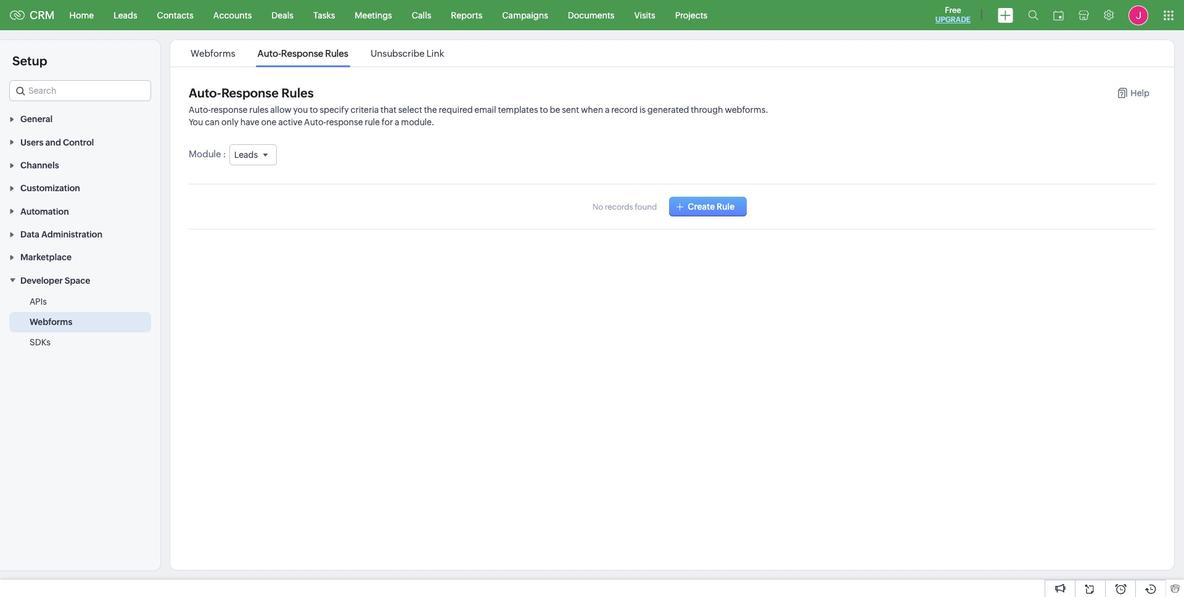Task type: locate. For each thing, give the bounding box(es) containing it.
0 vertical spatial a
[[605, 105, 610, 115]]

reports link
[[441, 0, 492, 30]]

customization button
[[0, 176, 160, 199]]

leads inside field
[[234, 150, 258, 160]]

1 to from the left
[[310, 105, 318, 115]]

module
[[189, 148, 221, 159]]

only
[[221, 117, 239, 127]]

Search text field
[[10, 81, 150, 101]]

reports
[[451, 10, 483, 20]]

projects
[[675, 10, 708, 20]]

rules
[[325, 48, 348, 59], [281, 86, 314, 100]]

1 vertical spatial webforms
[[30, 317, 72, 327]]

auto- up you
[[189, 105, 211, 115]]

0 horizontal spatial leads
[[114, 10, 137, 20]]

1 horizontal spatial to
[[540, 105, 548, 115]]

0 horizontal spatial to
[[310, 105, 318, 115]]

users and control
[[20, 137, 94, 147]]

0 horizontal spatial webforms
[[30, 317, 72, 327]]

leads for leads field at top
[[234, 150, 258, 160]]

apis link
[[30, 295, 47, 308]]

0 vertical spatial auto-response rules
[[258, 48, 348, 59]]

2 to from the left
[[540, 105, 548, 115]]

webforms link down the accounts
[[189, 48, 237, 59]]

leads right home link
[[114, 10, 137, 20]]

a right when
[[605, 105, 610, 115]]

criteria
[[351, 105, 379, 115]]

to
[[310, 105, 318, 115], [540, 105, 548, 115]]

1 horizontal spatial rules
[[325, 48, 348, 59]]

response down deals link
[[281, 48, 323, 59]]

allow
[[270, 105, 292, 115]]

sdks link
[[30, 336, 50, 348]]

1 horizontal spatial a
[[605, 105, 610, 115]]

0 horizontal spatial response
[[211, 105, 248, 115]]

webforms link
[[189, 48, 237, 59], [30, 316, 72, 328]]

response
[[281, 48, 323, 59], [221, 86, 279, 100]]

generated
[[648, 105, 689, 115]]

automation
[[20, 206, 69, 216]]

sdks
[[30, 337, 50, 347]]

customization
[[20, 183, 80, 193]]

rule
[[717, 202, 735, 212]]

to left be on the top left of the page
[[540, 105, 548, 115]]

webforms inside developer space region
[[30, 317, 72, 327]]

1 vertical spatial leads
[[234, 150, 258, 160]]

response down specify
[[326, 117, 363, 127]]

administration
[[41, 229, 102, 239]]

list containing webforms
[[179, 40, 455, 67]]

create rule
[[688, 202, 735, 212]]

a
[[605, 105, 610, 115], [395, 117, 399, 127]]

1 horizontal spatial webforms
[[191, 48, 235, 59]]

0 horizontal spatial webforms link
[[30, 316, 72, 328]]

0 vertical spatial leads
[[114, 10, 137, 20]]

auto- up can
[[189, 86, 221, 100]]

rule
[[365, 117, 380, 127]]

search image
[[1028, 10, 1039, 20]]

developer space region
[[0, 292, 160, 353]]

search element
[[1021, 0, 1046, 30]]

1 vertical spatial rules
[[281, 86, 314, 100]]

to right the you at top
[[310, 105, 318, 115]]

leads right : on the left
[[234, 150, 258, 160]]

meetings link
[[345, 0, 402, 30]]

auto-response rules down deals link
[[258, 48, 348, 59]]

when
[[581, 105, 603, 115]]

module :
[[189, 148, 226, 159]]

auto-response rules
[[258, 48, 348, 59], [189, 86, 314, 100]]

campaigns link
[[492, 0, 558, 30]]

calls link
[[402, 0, 441, 30]]

leads link
[[104, 0, 147, 30]]

auto-response rules up rules
[[189, 86, 314, 100]]

general
[[20, 114, 53, 124]]

webforms down the accounts
[[191, 48, 235, 59]]

1 vertical spatial a
[[395, 117, 399, 127]]

0 vertical spatial response
[[281, 48, 323, 59]]

marketplace button
[[0, 246, 160, 269]]

1 vertical spatial response
[[221, 86, 279, 100]]

a right for
[[395, 117, 399, 127]]

for
[[382, 117, 393, 127]]

calls
[[412, 10, 431, 20]]

crm link
[[10, 9, 55, 22]]

auto- down deals
[[258, 48, 281, 59]]

rules down tasks link at left top
[[325, 48, 348, 59]]

0 horizontal spatial response
[[221, 86, 279, 100]]

accounts
[[213, 10, 252, 20]]

response up only
[[211, 105, 248, 115]]

response up rules
[[221, 86, 279, 100]]

0 vertical spatial rules
[[325, 48, 348, 59]]

None field
[[9, 80, 151, 101]]

unsubscribe link
[[371, 48, 444, 59]]

have
[[240, 117, 260, 127]]

users and control button
[[0, 130, 160, 153]]

0 vertical spatial webforms link
[[189, 48, 237, 59]]

1 vertical spatial webforms link
[[30, 316, 72, 328]]

create menu image
[[998, 8, 1013, 23]]

automation button
[[0, 199, 160, 222]]

list
[[179, 40, 455, 67]]

webforms
[[191, 48, 235, 59], [30, 317, 72, 327]]

space
[[65, 276, 90, 285]]

webforms up sdks
[[30, 317, 72, 327]]

rules up the you at top
[[281, 86, 314, 100]]

sent
[[562, 105, 579, 115]]

campaigns
[[502, 10, 548, 20]]

1 horizontal spatial response
[[281, 48, 323, 59]]

record
[[611, 105, 638, 115]]

0 vertical spatial response
[[211, 105, 248, 115]]

meetings
[[355, 10, 392, 20]]

1 horizontal spatial webforms link
[[189, 48, 237, 59]]

webforms link up sdks
[[30, 316, 72, 328]]

1 horizontal spatial leads
[[234, 150, 258, 160]]

auto-
[[258, 48, 281, 59], [189, 86, 221, 100], [189, 105, 211, 115], [304, 117, 326, 127]]

response
[[211, 105, 248, 115], [326, 117, 363, 127]]

0 vertical spatial webforms
[[191, 48, 235, 59]]

marketplace
[[20, 253, 72, 262]]

1 vertical spatial response
[[326, 117, 363, 127]]

select
[[398, 105, 422, 115]]

projects link
[[665, 0, 717, 30]]

auto- down the you at top
[[304, 117, 326, 127]]



Task type: vqa. For each thing, say whether or not it's contained in the screenshot.
The
yes



Task type: describe. For each thing, give the bounding box(es) containing it.
1 horizontal spatial response
[[326, 117, 363, 127]]

no
[[593, 202, 603, 212]]

data
[[20, 229, 39, 239]]

the
[[424, 105, 437, 115]]

auto- inside list
[[258, 48, 281, 59]]

setup
[[12, 54, 47, 68]]

free
[[945, 6, 961, 15]]

data administration
[[20, 229, 102, 239]]

unsubscribe
[[371, 48, 425, 59]]

webforms.
[[725, 105, 768, 115]]

profile element
[[1121, 0, 1156, 30]]

create menu element
[[991, 0, 1021, 30]]

upgrade
[[936, 15, 971, 24]]

auto-response rules link
[[256, 48, 350, 59]]

channels button
[[0, 153, 160, 176]]

documents link
[[558, 0, 624, 30]]

and
[[45, 137, 61, 147]]

Leads field
[[229, 144, 277, 165]]

developer
[[20, 276, 63, 285]]

link
[[426, 48, 444, 59]]

rules inside list
[[325, 48, 348, 59]]

developer space
[[20, 276, 90, 285]]

profile image
[[1129, 5, 1148, 25]]

can
[[205, 117, 220, 127]]

0 horizontal spatial rules
[[281, 86, 314, 100]]

rules
[[249, 105, 269, 115]]

leads for leads link
[[114, 10, 137, 20]]

visits link
[[624, 0, 665, 30]]

is
[[640, 105, 646, 115]]

module.
[[401, 117, 434, 127]]

required
[[439, 105, 473, 115]]

be
[[550, 105, 560, 115]]

data administration button
[[0, 222, 160, 246]]

one
[[261, 117, 277, 127]]

active
[[278, 117, 302, 127]]

deals
[[272, 10, 294, 20]]

you
[[189, 117, 203, 127]]

users
[[20, 137, 43, 147]]

found
[[635, 202, 657, 212]]

home link
[[60, 0, 104, 30]]

1 vertical spatial auto-response rules
[[189, 86, 314, 100]]

no records found
[[593, 202, 657, 212]]

templates
[[498, 105, 538, 115]]

:
[[223, 148, 226, 159]]

free upgrade
[[936, 6, 971, 24]]

create rule button
[[669, 197, 747, 217]]

home
[[69, 10, 94, 20]]

documents
[[568, 10, 615, 20]]

0 horizontal spatial a
[[395, 117, 399, 127]]

webforms inside list
[[191, 48, 235, 59]]

email
[[475, 105, 496, 115]]

records
[[605, 202, 633, 212]]

control
[[63, 137, 94, 147]]

crm
[[30, 9, 55, 22]]

unsubscribe link link
[[369, 48, 446, 59]]

contacts
[[157, 10, 194, 20]]

visits
[[634, 10, 655, 20]]

accounts link
[[203, 0, 262, 30]]

tasks link
[[303, 0, 345, 30]]

auto-response rules allow you to specify criteria that select the required email templates to be sent when a record is generated through webforms. you can only have one active auto-response rule for a module.
[[189, 105, 768, 127]]

apis
[[30, 297, 47, 306]]

help
[[1131, 88, 1150, 98]]

create
[[688, 202, 715, 212]]

developer space button
[[0, 269, 160, 292]]

general button
[[0, 107, 160, 130]]

you
[[293, 105, 308, 115]]

deals link
[[262, 0, 303, 30]]

tasks
[[313, 10, 335, 20]]

that
[[381, 105, 397, 115]]

contacts link
[[147, 0, 203, 30]]

specify
[[320, 105, 349, 115]]

calendar image
[[1053, 10, 1064, 20]]

channels
[[20, 160, 59, 170]]

through
[[691, 105, 723, 115]]



